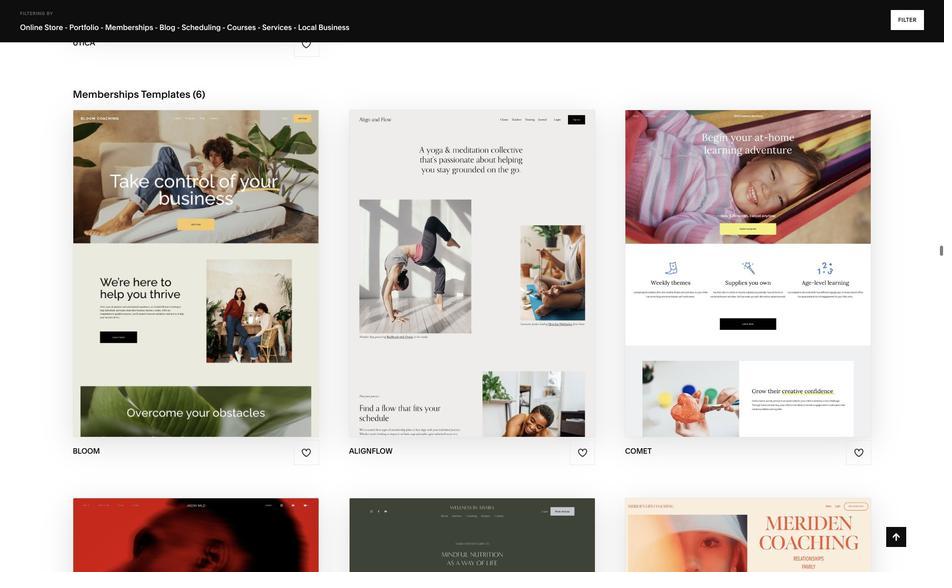 Task type: describe. For each thing, give the bounding box(es) containing it.
preview bloom link
[[158, 266, 234, 291]]

start with alignflow button
[[413, 249, 531, 274]]

2 vertical spatial comet
[[625, 447, 652, 456]]

store
[[44, 23, 63, 32]]

add utica to your favorites list image
[[301, 39, 311, 49]]

6
[[196, 88, 202, 101]]

business
[[318, 23, 350, 32]]

alignflow image
[[349, 110, 595, 437]]

preview comet link
[[711, 266, 786, 291]]

online
[[20, 23, 43, 32]]

preview bloom
[[158, 273, 234, 284]]

back to top image
[[891, 532, 901, 542]]

add bloom to your favorites list image
[[301, 448, 311, 458]]

preview for preview comet
[[711, 273, 751, 284]]

1 vertical spatial alignflow
[[466, 273, 520, 284]]

preview for preview bloom
[[158, 273, 198, 284]]

jasonwild image
[[73, 499, 318, 572]]

online store - portfolio - memberships - blog - scheduling - courses - services - local business
[[20, 23, 350, 32]]

6 - from the left
[[258, 23, 260, 32]]

templates
[[141, 88, 190, 101]]

5 - from the left
[[223, 23, 225, 32]]

with for bloom
[[176, 256, 200, 266]]

portfolio
[[69, 23, 99, 32]]

start with comet button
[[700, 249, 797, 274]]

start with bloom
[[147, 256, 235, 266]]

4 - from the left
[[177, 23, 180, 32]]

filtering
[[20, 11, 45, 16]]

filter
[[898, 16, 917, 23]]

utica
[[73, 38, 95, 47]]

comet image
[[626, 110, 871, 437]]

by
[[47, 11, 53, 16]]

preview for preview alignflow
[[424, 273, 464, 284]]

start with alignflow
[[413, 256, 522, 266]]

2 - from the left
[[101, 23, 103, 32]]

start with comet
[[700, 256, 787, 266]]

1 vertical spatial comet
[[753, 273, 786, 284]]

myhra image
[[349, 499, 595, 572]]

2 vertical spatial alignflow
[[349, 447, 393, 456]]

(
[[193, 88, 196, 101]]

start with bloom button
[[147, 249, 245, 274]]

local
[[298, 23, 317, 32]]



Task type: locate. For each thing, give the bounding box(es) containing it.
7 - from the left
[[294, 23, 296, 32]]

start inside button
[[147, 256, 174, 266]]

- right portfolio
[[101, 23, 103, 32]]

preview inside preview bloom link
[[158, 273, 198, 284]]

start for preview alignflow
[[413, 256, 440, 266]]

2 vertical spatial bloom
[[73, 447, 100, 456]]

preview down start with comet
[[711, 273, 751, 284]]

- left courses
[[223, 23, 225, 32]]

1 horizontal spatial preview
[[424, 273, 464, 284]]

0 vertical spatial alignflow
[[468, 256, 522, 266]]

0 vertical spatial bloom
[[202, 256, 235, 266]]

blog
[[159, 23, 175, 32]]

2 with from the left
[[443, 256, 466, 266]]

preview inside preview alignflow link
[[424, 273, 464, 284]]

courses
[[227, 23, 256, 32]]

memberships templates ( 6 )
[[73, 88, 205, 101]]

-
[[65, 23, 68, 32], [101, 23, 103, 32], [155, 23, 158, 32], [177, 23, 180, 32], [223, 23, 225, 32], [258, 23, 260, 32], [294, 23, 296, 32]]

bloom inside button
[[202, 256, 235, 266]]

preview alignflow link
[[424, 266, 520, 291]]

start
[[147, 256, 174, 266], [413, 256, 440, 266], [700, 256, 727, 266]]

2 horizontal spatial with
[[729, 256, 752, 266]]

- left the local
[[294, 23, 296, 32]]

1 horizontal spatial with
[[443, 256, 466, 266]]

filter button
[[891, 10, 924, 30]]

start for preview bloom
[[147, 256, 174, 266]]

2 horizontal spatial preview
[[711, 273, 751, 284]]

filtering by
[[20, 11, 53, 16]]

- right store
[[65, 23, 68, 32]]

3 with from the left
[[729, 256, 752, 266]]

bloom
[[202, 256, 235, 266], [200, 273, 234, 284], [73, 447, 100, 456]]

bloom image
[[73, 110, 318, 437]]

0 vertical spatial memberships
[[105, 23, 153, 32]]

0 horizontal spatial start
[[147, 256, 174, 266]]

0 horizontal spatial preview
[[158, 273, 198, 284]]

preview alignflow
[[424, 273, 520, 284]]

preview down start with bloom
[[158, 273, 198, 284]]

with inside button
[[176, 256, 200, 266]]

with for comet
[[729, 256, 752, 266]]

preview
[[158, 273, 198, 284], [424, 273, 464, 284], [711, 273, 751, 284]]

- right courses
[[258, 23, 260, 32]]

3 preview from the left
[[711, 273, 751, 284]]

with for alignflow
[[443, 256, 466, 266]]

0 horizontal spatial with
[[176, 256, 200, 266]]

3 - from the left
[[155, 23, 158, 32]]

- left blog at top
[[155, 23, 158, 32]]

1 preview from the left
[[158, 273, 198, 284]]

scheduling
[[182, 23, 221, 32]]

with up preview comet
[[729, 256, 752, 266]]

1 with from the left
[[176, 256, 200, 266]]

add alignflow to your favorites list image
[[578, 448, 588, 458]]

0 vertical spatial comet
[[755, 256, 787, 266]]

start for preview comet
[[700, 256, 727, 266]]

add comet to your favorites list image
[[854, 448, 864, 458]]

1 vertical spatial memberships
[[73, 88, 139, 101]]

services
[[262, 23, 292, 32]]

2 horizontal spatial start
[[700, 256, 727, 266]]

2 start from the left
[[413, 256, 440, 266]]

1 start from the left
[[147, 256, 174, 266]]

comet
[[755, 256, 787, 266], [753, 273, 786, 284], [625, 447, 652, 456]]

with up preview bloom at left
[[176, 256, 200, 266]]

utica image
[[73, 0, 318, 29]]

alignflow inside button
[[468, 256, 522, 266]]

- right blog at top
[[177, 23, 180, 32]]

)
[[202, 88, 205, 101]]

1 - from the left
[[65, 23, 68, 32]]

alignflow
[[468, 256, 522, 266], [466, 273, 520, 284], [349, 447, 393, 456]]

with
[[176, 256, 200, 266], [443, 256, 466, 266], [729, 256, 752, 266]]

1 horizontal spatial start
[[413, 256, 440, 266]]

preview down start with alignflow
[[424, 273, 464, 284]]

preview inside preview comet link
[[711, 273, 751, 284]]

memberships
[[105, 23, 153, 32], [73, 88, 139, 101]]

3 start from the left
[[700, 256, 727, 266]]

meriden image
[[626, 499, 871, 572]]

1 vertical spatial bloom
[[200, 273, 234, 284]]

preview comet
[[711, 273, 786, 284]]

with up preview alignflow
[[443, 256, 466, 266]]

2 preview from the left
[[424, 273, 464, 284]]

comet inside button
[[755, 256, 787, 266]]



Task type: vqa. For each thing, say whether or not it's contained in the screenshot.
right are
no



